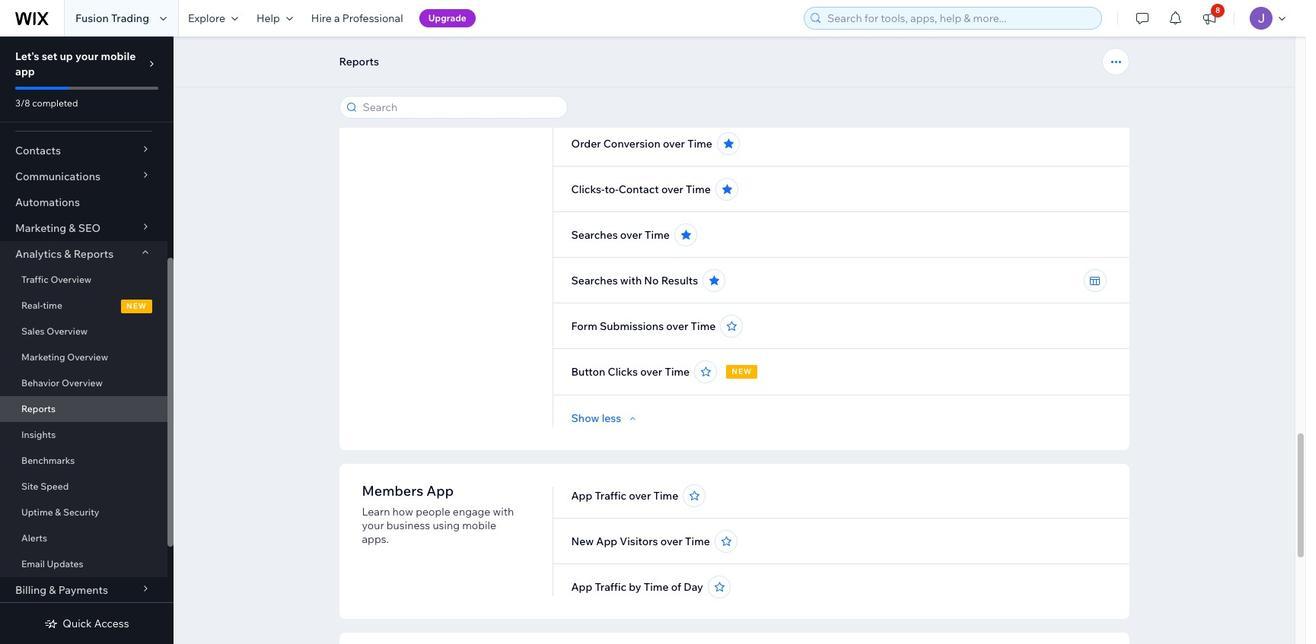 Task type: vqa. For each thing, say whether or not it's contained in the screenshot.
"Marketing Overview"
yes



Task type: locate. For each thing, give the bounding box(es) containing it.
communications
[[15, 170, 101, 183]]

searches right top
[[593, 91, 639, 105]]

form submissions over time
[[571, 320, 716, 333]]

reports for reports link
[[21, 404, 56, 415]]

payments
[[58, 584, 108, 598]]

0 vertical spatial your
[[75, 49, 98, 63]]

overview up marketing overview
[[47, 326, 88, 337]]

searches over time
[[571, 228, 670, 242]]

0 vertical spatial marketing
[[15, 222, 66, 235]]

email updates
[[21, 559, 83, 570]]

hire a professional link
[[302, 0, 412, 37]]

mobile down fusion trading
[[101, 49, 136, 63]]

& inside "uptime & security" link
[[55, 507, 61, 519]]

1 vertical spatial searches
[[571, 228, 618, 242]]

uptime
[[21, 507, 53, 519]]

uptime & security
[[21, 507, 99, 519]]

visitors
[[620, 535, 658, 549]]

1 vertical spatial reports
[[74, 247, 114, 261]]

marketing inside popup button
[[15, 222, 66, 235]]

& down marketing & seo
[[64, 247, 71, 261]]

0 horizontal spatial reports
[[21, 404, 56, 415]]

traffic left by
[[595, 581, 627, 595]]

0 vertical spatial mobile
[[101, 49, 136, 63]]

automations link
[[0, 190, 168, 215]]

time left "of"
[[644, 581, 669, 595]]

& inside analytics & reports dropdown button
[[64, 247, 71, 261]]

time down results
[[691, 320, 716, 333]]

behavior
[[21, 378, 60, 389]]

top
[[571, 91, 590, 105]]

over right the conversion
[[663, 137, 685, 151]]

app up people on the left of the page
[[427, 483, 454, 500]]

1 horizontal spatial your
[[362, 519, 384, 533]]

mobile inside let's set up your mobile app
[[101, 49, 136, 63]]

time up day
[[685, 535, 710, 549]]

0 vertical spatial reports
[[339, 55, 379, 69]]

0 horizontal spatial with
[[493, 506, 514, 519]]

let's set up your mobile app
[[15, 49, 136, 78]]

& for analytics
[[64, 247, 71, 261]]

members
[[362, 483, 424, 500]]

1 horizontal spatial mobile
[[462, 519, 496, 533]]

& left seo on the left of the page
[[69, 222, 76, 235]]

let's
[[15, 49, 39, 63]]

with right engage
[[493, 506, 514, 519]]

sales overview
[[21, 326, 88, 337]]

3/8 completed
[[15, 97, 78, 109]]

app inside members app learn how people engage with your business using mobile apps.
[[427, 483, 454, 500]]

alerts
[[21, 533, 47, 544]]

overview down marketing overview link
[[62, 378, 103, 389]]

overview for behavior overview
[[62, 378, 103, 389]]

button
[[571, 365, 606, 379]]

how
[[393, 506, 413, 519]]

overview for traffic overview
[[51, 274, 92, 286]]

your left how
[[362, 519, 384, 533]]

searches up form
[[571, 274, 618, 288]]

searches with no results
[[571, 274, 698, 288]]

marketing
[[15, 222, 66, 235], [21, 352, 65, 363]]

traffic down analytics
[[21, 274, 48, 286]]

clicks
[[608, 365, 638, 379]]

fusion
[[75, 11, 109, 25]]

clicks-
[[571, 183, 605, 196]]

reports down hire a professional "link"
[[339, 55, 379, 69]]

& right billing
[[49, 584, 56, 598]]

security
[[63, 507, 99, 519]]

0 vertical spatial new
[[126, 302, 147, 311]]

app
[[427, 483, 454, 500], [571, 490, 593, 503], [596, 535, 618, 549], [571, 581, 593, 595]]

2 horizontal spatial reports
[[339, 55, 379, 69]]

0 horizontal spatial new
[[126, 302, 147, 311]]

app traffic by time of day
[[571, 581, 703, 595]]

real-
[[21, 300, 43, 311]]

reports
[[339, 55, 379, 69], [74, 247, 114, 261], [21, 404, 56, 415]]

time right 'contact'
[[686, 183, 711, 196]]

your inside members app learn how people engage with your business using mobile apps.
[[362, 519, 384, 533]]

1 horizontal spatial new
[[732, 367, 752, 377]]

1 horizontal spatial reports
[[74, 247, 114, 261]]

quick access
[[63, 618, 129, 631]]

1 horizontal spatial with
[[620, 274, 642, 288]]

3/8
[[15, 97, 30, 109]]

insights link
[[0, 423, 168, 448]]

1 vertical spatial traffic
[[595, 490, 627, 503]]

time
[[688, 137, 713, 151], [686, 183, 711, 196], [645, 228, 670, 242], [691, 320, 716, 333], [665, 365, 690, 379], [654, 490, 679, 503], [685, 535, 710, 549], [644, 581, 669, 595]]

time up no
[[645, 228, 670, 242]]

your right up
[[75, 49, 98, 63]]

1 vertical spatial mobile
[[462, 519, 496, 533]]

order
[[571, 137, 601, 151]]

1 vertical spatial with
[[493, 506, 514, 519]]

email
[[21, 559, 45, 570]]

traffic
[[21, 274, 48, 286], [595, 490, 627, 503], [595, 581, 627, 595]]

marketing & seo
[[15, 222, 101, 235]]

Search for tools, apps, help & more... field
[[823, 8, 1097, 29]]

time up new app visitors over time
[[654, 490, 679, 503]]

mobile inside members app learn how people engage with your business using mobile apps.
[[462, 519, 496, 533]]

new inside sidebar element
[[126, 302, 147, 311]]

reports down seo on the left of the page
[[74, 247, 114, 261]]

with left no
[[620, 274, 642, 288]]

0 vertical spatial traffic
[[21, 274, 48, 286]]

overview down the analytics & reports
[[51, 274, 92, 286]]

insights
[[21, 429, 56, 441]]

1 vertical spatial your
[[362, 519, 384, 533]]

sales
[[21, 326, 45, 337]]

marketing up behavior
[[21, 352, 65, 363]]

time
[[43, 300, 62, 311]]

overview
[[51, 274, 92, 286], [47, 326, 88, 337], [67, 352, 108, 363], [62, 378, 103, 389]]

show less
[[571, 412, 622, 426]]

searches down clicks-
[[571, 228, 618, 242]]

2 vertical spatial reports
[[21, 404, 56, 415]]

2 vertical spatial traffic
[[595, 581, 627, 595]]

Search field
[[358, 97, 562, 118]]

to-
[[605, 183, 619, 196]]

button clicks over time
[[571, 365, 690, 379]]

marketing up analytics
[[15, 222, 66, 235]]

&
[[69, 222, 76, 235], [64, 247, 71, 261], [55, 507, 61, 519], [49, 584, 56, 598]]

reports up insights
[[21, 404, 56, 415]]

1 vertical spatial marketing
[[21, 352, 65, 363]]

less
[[602, 412, 622, 426]]

time right the conversion
[[688, 137, 713, 151]]

2 vertical spatial searches
[[571, 274, 618, 288]]

conversion
[[604, 137, 661, 151]]

& right uptime on the bottom of page
[[55, 507, 61, 519]]

searches for over
[[571, 228, 618, 242]]

with
[[620, 274, 642, 288], [493, 506, 514, 519]]

searches
[[593, 91, 639, 105], [571, 228, 618, 242], [571, 274, 618, 288]]

0 horizontal spatial your
[[75, 49, 98, 63]]

benchmarks link
[[0, 448, 168, 474]]

1 vertical spatial new
[[732, 367, 752, 377]]

traffic up visitors on the bottom of page
[[595, 490, 627, 503]]

0 horizontal spatial mobile
[[101, 49, 136, 63]]

upgrade button
[[419, 9, 476, 27]]

using
[[433, 519, 460, 533]]

0 vertical spatial with
[[620, 274, 642, 288]]

help button
[[247, 0, 302, 37]]

searches for with
[[571, 274, 618, 288]]

mobile right using
[[462, 519, 496, 533]]

app up new
[[571, 490, 593, 503]]

sales overview link
[[0, 319, 168, 345]]

& inside billing & payments popup button
[[49, 584, 56, 598]]

& inside marketing & seo popup button
[[69, 222, 76, 235]]

overview down sales overview link in the left of the page
[[67, 352, 108, 363]]

show less button
[[571, 412, 640, 426]]

reports inside button
[[339, 55, 379, 69]]



Task type: describe. For each thing, give the bounding box(es) containing it.
contacts
[[15, 144, 61, 158]]

site speed
[[21, 481, 69, 493]]

no
[[644, 274, 659, 288]]

& for uptime
[[55, 507, 61, 519]]

analytics
[[15, 247, 62, 261]]

traffic overview link
[[0, 267, 168, 293]]

analytics & reports
[[15, 247, 114, 261]]

8 button
[[1193, 0, 1227, 37]]

by
[[629, 581, 642, 595]]

apps.
[[362, 533, 389, 547]]

marketing & seo button
[[0, 215, 168, 241]]

& for marketing
[[69, 222, 76, 235]]

over right visitors on the bottom of page
[[661, 535, 683, 549]]

real-time
[[21, 300, 62, 311]]

upgrade
[[428, 12, 467, 24]]

hire
[[311, 11, 332, 25]]

clicks-to-contact over time
[[571, 183, 711, 196]]

updates
[[47, 559, 83, 570]]

a
[[334, 11, 340, 25]]

engage
[[453, 506, 491, 519]]

app down new
[[571, 581, 593, 595]]

speed
[[40, 481, 69, 493]]

traffic for app traffic over time
[[595, 490, 627, 503]]

quick access button
[[44, 618, 129, 631]]

members app learn how people engage with your business using mobile apps.
[[362, 483, 514, 547]]

sidebar element
[[0, 37, 174, 645]]

& for billing
[[49, 584, 56, 598]]

form
[[571, 320, 598, 333]]

hire a professional
[[311, 11, 403, 25]]

behavior overview link
[[0, 371, 168, 397]]

overview for marketing overview
[[67, 352, 108, 363]]

seo
[[78, 222, 101, 235]]

reports link
[[0, 397, 168, 423]]

site speed link
[[0, 474, 168, 500]]

traffic inside sidebar element
[[21, 274, 48, 286]]

new
[[571, 535, 594, 549]]

access
[[94, 618, 129, 631]]

with inside members app learn how people engage with your business using mobile apps.
[[493, 506, 514, 519]]

explore
[[188, 11, 225, 25]]

traffic for app traffic by time of day
[[595, 581, 627, 595]]

over up new app visitors over time
[[629, 490, 651, 503]]

app right new
[[596, 535, 618, 549]]

marketing overview
[[21, 352, 108, 363]]

automations
[[15, 196, 80, 209]]

marketing for marketing & seo
[[15, 222, 66, 235]]

site
[[21, 481, 38, 493]]

show
[[571, 412, 600, 426]]

marketing overview link
[[0, 345, 168, 371]]

uptime & security link
[[0, 500, 168, 526]]

email updates link
[[0, 552, 168, 578]]

your inside let's set up your mobile app
[[75, 49, 98, 63]]

completed
[[32, 97, 78, 109]]

results
[[661, 274, 698, 288]]

business
[[387, 519, 430, 533]]

reports inside dropdown button
[[74, 247, 114, 261]]

learn
[[362, 506, 390, 519]]

communications button
[[0, 164, 168, 190]]

billing & payments
[[15, 584, 108, 598]]

app traffic over time
[[571, 490, 679, 503]]

benchmarks
[[21, 455, 75, 467]]

order conversion over time
[[571, 137, 713, 151]]

traffic overview
[[21, 274, 92, 286]]

app
[[15, 65, 35, 78]]

billing & payments button
[[0, 578, 168, 604]]

new app visitors over time
[[571, 535, 710, 549]]

over right clicks
[[640, 365, 663, 379]]

8
[[1216, 5, 1221, 15]]

time right clicks
[[665, 365, 690, 379]]

help
[[257, 11, 280, 25]]

analytics & reports button
[[0, 241, 168, 267]]

behavior overview
[[21, 378, 103, 389]]

over right submissions
[[666, 320, 689, 333]]

over up searches with no results
[[620, 228, 643, 242]]

of
[[671, 581, 682, 595]]

submissions
[[600, 320, 664, 333]]

reports for reports button
[[339, 55, 379, 69]]

professional
[[342, 11, 403, 25]]

reports button
[[332, 50, 387, 73]]

trading
[[111, 11, 149, 25]]

over right 'contact'
[[662, 183, 684, 196]]

quick
[[63, 618, 92, 631]]

set
[[42, 49, 57, 63]]

up
[[60, 49, 73, 63]]

billing
[[15, 584, 47, 598]]

0 vertical spatial searches
[[593, 91, 639, 105]]

overview for sales overview
[[47, 326, 88, 337]]

top searches
[[571, 91, 639, 105]]

people
[[416, 506, 451, 519]]

marketing for marketing overview
[[21, 352, 65, 363]]

contact
[[619, 183, 659, 196]]



